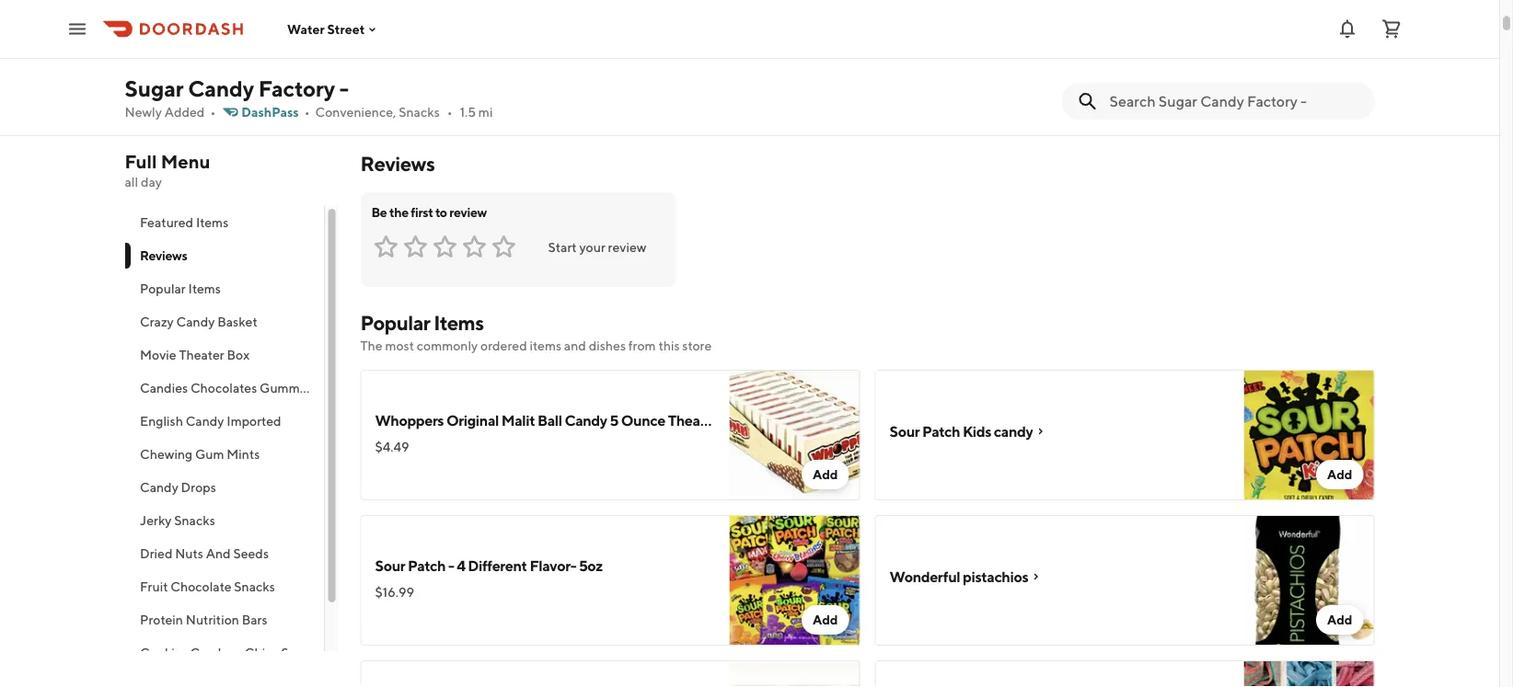 Task type: describe. For each thing, give the bounding box(es) containing it.
to
[[435, 205, 447, 220]]

sugar
[[125, 75, 184, 101]]

0 vertical spatial -
[[340, 75, 349, 101]]

1 vertical spatial whoppers
[[375, 412, 444, 430]]

snacks inside "button"
[[234, 580, 275, 595]]

your
[[580, 240, 606, 255]]

start your review
[[548, 240, 647, 255]]

water street button
[[287, 21, 380, 37]]

crazy candy basket
[[139, 314, 257, 330]]

wonderful pistachios
[[890, 569, 1029, 586]]

add button for sour patch kids candy
[[1317, 460, 1364, 490]]

5oz
[[579, 557, 603, 575]]

be
[[371, 205, 387, 220]]

add button for wonderful pistachios
[[1317, 606, 1364, 635]]

items
[[530, 338, 562, 354]]

fruit chocolate snacks button
[[125, 571, 325, 604]]

catalina snacks crunch- mix creamy ranch- 6oz button
[[942, 0, 1088, 132]]

0 vertical spatial whoppers original malit ball candy 5 ounce theater size box 1 box
[[364, 59, 491, 138]]

english
[[139, 414, 183, 429]]

4
[[457, 557, 465, 575]]

1 vertical spatial review
[[608, 240, 647, 255]]

fruit chocolate snacks
[[139, 580, 275, 595]]

1 vertical spatial 1
[[779, 412, 784, 430]]

dried nuts and seeds button
[[125, 538, 325, 571]]

candy drops
[[139, 480, 216, 495]]

and
[[564, 338, 586, 354]]

flavor-
[[530, 557, 576, 575]]

candy up 1.5
[[427, 80, 470, 97]]

2 • from the left
[[304, 104, 310, 120]]

catalina
[[946, 59, 1000, 77]]

street
[[327, 21, 365, 37]]

1 horizontal spatial reviews
[[360, 152, 435, 176]]

different
[[468, 557, 527, 575]]

$9.99 button
[[1088, 0, 1233, 111]]

0 items, open order cart image
[[1381, 18, 1403, 40]]

and
[[206, 546, 230, 562]]

catalina snacks crunch- mix creamy ranch- 6oz
[[946, 59, 1080, 117]]

the
[[389, 205, 409, 220]]

nuts
[[175, 546, 203, 562]]

items for popular items
[[188, 281, 220, 296]]

jerky snacks button
[[125, 505, 325, 538]]

1 horizontal spatial malit
[[502, 412, 535, 430]]

candy down and
[[565, 412, 607, 430]]

newly
[[125, 104, 162, 120]]

protein nutrition bars button
[[125, 604, 325, 637]]

movie theater box
[[139, 348, 249, 363]]

dishes
[[589, 338, 626, 354]]

wonderful pistachios image
[[1244, 516, 1375, 646]]

featured
[[139, 215, 193, 230]]

snacks inside button
[[281, 646, 322, 661]]

candy inside 'button'
[[185, 414, 224, 429]]

full menu all day
[[125, 151, 210, 190]]

chips
[[244, 646, 278, 661]]

snacks for catalina
[[1003, 59, 1048, 77]]

convenience,
[[315, 104, 396, 120]]

seeds
[[233, 546, 268, 562]]

reviews link
[[360, 152, 435, 176]]

gum
[[195, 447, 224, 462]]

wonderful
[[890, 569, 961, 586]]

crazy
[[139, 314, 173, 330]]

newly added •
[[125, 104, 216, 120]]

1 vertical spatial original
[[447, 412, 499, 430]]

water street
[[287, 21, 365, 37]]

• for convenience, snacks • 1.5 mi
[[447, 104, 453, 120]]

whoppers original malit ball candy 5 ounce theater size box 1 box image
[[730, 370, 860, 501]]

catalina snacks crunch- mix creamy ranch- 6oz image
[[730, 661, 860, 688]]

add for sour patch - 4 different flavor- 5oz
[[813, 613, 838, 628]]

factory
[[259, 75, 335, 101]]

protein
[[139, 613, 183, 628]]

the
[[360, 338, 383, 354]]

1.5
[[460, 104, 476, 120]]

candy inside button
[[176, 314, 214, 330]]

cookies crackers chips snacks button
[[125, 637, 325, 670]]

0 vertical spatial whoppers
[[364, 59, 433, 77]]

crunch-
[[946, 80, 1000, 97]]

candy
[[994, 423, 1033, 441]]

menu
[[161, 151, 210, 173]]

nutrition
[[185, 613, 239, 628]]

featured items button
[[125, 206, 325, 239]]

pistachios
[[963, 569, 1029, 586]]

full
[[125, 151, 157, 173]]

sugar candy factory -
[[125, 75, 349, 101]]

kids
[[963, 423, 992, 441]]

chocolates
[[190, 381, 257, 396]]

1 inside whoppers original malit ball candy 5 ounce theater size box 1 box
[[392, 120, 397, 138]]

bars
[[241, 613, 267, 628]]

movie theater box button
[[125, 339, 325, 372]]

1 vertical spatial reviews
[[139, 248, 187, 263]]

ranch-
[[946, 100, 994, 117]]

crackers
[[190, 646, 242, 661]]

mints
[[226, 447, 259, 462]]

mix
[[1003, 80, 1027, 97]]

0 vertical spatial ball
[[400, 80, 425, 97]]

popular items the most commonly ordered items and dishes from this store
[[360, 311, 712, 354]]

$16.99
[[375, 585, 414, 600]]

add button for whoppers original malit ball candy 5 ounce theater size box 1 box
[[802, 460, 849, 490]]

sour for sour patch kids candy
[[890, 423, 920, 441]]

mi
[[479, 104, 493, 120]]

jerky snacks
[[139, 513, 215, 528]]

dried nuts and seeds
[[139, 546, 268, 562]]

drops
[[181, 480, 216, 495]]



Task type: locate. For each thing, give the bounding box(es) containing it.
1 horizontal spatial ball
[[538, 412, 562, 430]]

0 vertical spatial patch
[[923, 423, 960, 441]]

0 horizontal spatial theater
[[179, 348, 224, 363]]

1 vertical spatial items
[[188, 281, 220, 296]]

sour patch kids candy
[[890, 423, 1033, 441]]

snacks
[[1003, 59, 1048, 77], [399, 104, 440, 120], [174, 513, 215, 528], [234, 580, 275, 595], [281, 646, 322, 661]]

dashpass •
[[241, 104, 310, 120]]

$7.49
[[1237, 104, 1269, 119]]

sour for sour patch - 4 different flavor- 5oz
[[375, 557, 405, 575]]

5
[[473, 80, 481, 97], [610, 412, 619, 430]]

0 horizontal spatial ounce
[[364, 100, 408, 117]]

water
[[287, 21, 325, 37]]

0 vertical spatial review
[[449, 205, 487, 220]]

$4.49
[[364, 104, 398, 119], [375, 440, 409, 455]]

day
[[141, 174, 162, 190]]

size
[[464, 100, 491, 117], [721, 412, 748, 430]]

gummies
[[259, 381, 315, 396]]

0 horizontal spatial size
[[464, 100, 491, 117]]

whoppers up convenience, snacks • 1.5 mi
[[364, 59, 433, 77]]

theater down crazy candy basket
[[179, 348, 224, 363]]

ordered
[[481, 338, 527, 354]]

candies chocolates gummies button
[[125, 372, 325, 405]]

review
[[449, 205, 487, 220], [608, 240, 647, 255]]

• down factory
[[304, 104, 310, 120]]

crazy candy basket button
[[125, 306, 325, 339]]

1 vertical spatial ball
[[538, 412, 562, 430]]

sour
[[890, 423, 920, 441], [375, 557, 405, 575]]

items for featured items
[[196, 215, 228, 230]]

1 horizontal spatial patch
[[923, 423, 960, 441]]

snacks up mix
[[1003, 59, 1048, 77]]

patch for -
[[408, 557, 446, 575]]

patch left kids
[[923, 423, 960, 441]]

1 horizontal spatial -
[[448, 557, 454, 575]]

1 vertical spatial ounce
[[621, 412, 666, 430]]

malit down ordered on the left of the page
[[502, 412, 535, 430]]

0 horizontal spatial reviews
[[139, 248, 187, 263]]

review right the to
[[449, 205, 487, 220]]

5 inside whoppers original malit ball candy 5 ounce theater size box 1 box
[[473, 80, 481, 97]]

reviews
[[360, 152, 435, 176], [139, 248, 187, 263]]

0 horizontal spatial ball
[[400, 80, 425, 97]]

items
[[196, 215, 228, 230], [188, 281, 220, 296], [434, 311, 484, 335]]

fruit
[[139, 580, 168, 595]]

0 vertical spatial 5
[[473, 80, 481, 97]]

1 vertical spatial size
[[721, 412, 748, 430]]

2 vertical spatial theater
[[668, 412, 719, 430]]

cookies crackers chips snacks
[[139, 646, 322, 661]]

- left 4
[[448, 557, 454, 575]]

reviews down featured
[[139, 248, 187, 263]]

0 vertical spatial reviews
[[360, 152, 435, 176]]

size inside whoppers original malit ball candy 5 ounce theater size box 1 box
[[464, 100, 491, 117]]

• left 1.5
[[447, 104, 453, 120]]

1 vertical spatial malit
[[502, 412, 535, 430]]

whoppers original malit ball candy 5 ounce theater size box 1 box down dishes
[[375, 412, 812, 430]]

0 horizontal spatial sour
[[375, 557, 405, 575]]

items inside featured items button
[[196, 215, 228, 230]]

1 horizontal spatial ounce
[[621, 412, 666, 430]]

2 horizontal spatial •
[[447, 104, 453, 120]]

1 vertical spatial whoppers original malit ball candy 5 ounce theater size box 1 box
[[375, 412, 812, 430]]

english candy imported button
[[125, 405, 325, 438]]

start
[[548, 240, 577, 255]]

theater inside button
[[179, 348, 224, 363]]

3 • from the left
[[447, 104, 453, 120]]

• right added
[[210, 104, 216, 120]]

whoppers
[[364, 59, 433, 77], [375, 412, 444, 430]]

1 horizontal spatial theater
[[411, 100, 461, 117]]

0 vertical spatial original
[[435, 59, 488, 77]]

add for sour patch kids candy
[[1328, 467, 1353, 482]]

sour up $16.99
[[375, 557, 405, 575]]

patch
[[923, 423, 960, 441], [408, 557, 446, 575]]

candy inside 'button'
[[139, 480, 178, 495]]

popular for popular items the most commonly ordered items and dishes from this store
[[360, 311, 430, 335]]

added
[[165, 104, 205, 120]]

convenience, snacks • 1.5 mi
[[315, 104, 493, 120]]

1 vertical spatial theater
[[179, 348, 224, 363]]

2 vertical spatial items
[[434, 311, 484, 335]]

items right featured
[[196, 215, 228, 230]]

malit
[[364, 80, 398, 97], [502, 412, 535, 430]]

0 vertical spatial $4.49
[[364, 104, 398, 119]]

candy drops button
[[125, 471, 325, 505]]

from
[[629, 338, 656, 354]]

store
[[683, 338, 712, 354]]

be the first to review
[[371, 205, 487, 220]]

0 horizontal spatial •
[[210, 104, 216, 120]]

0 vertical spatial 1
[[392, 120, 397, 138]]

5 up 1.5
[[473, 80, 481, 97]]

basket
[[217, 314, 257, 330]]

notification bell image
[[1337, 18, 1359, 40]]

popular up most at left
[[360, 311, 430, 335]]

5 down dishes
[[610, 412, 619, 430]]

1 horizontal spatial size
[[721, 412, 748, 430]]

1 vertical spatial sour
[[375, 557, 405, 575]]

snacks inside the catalina snacks crunch- mix creamy ranch- 6oz
[[1003, 59, 1048, 77]]

patch left 4
[[408, 557, 446, 575]]

candy up movie theater box
[[176, 314, 214, 330]]

ounce up reviews link
[[364, 100, 408, 117]]

1 vertical spatial $4.49
[[375, 440, 409, 455]]

1 vertical spatial 5
[[610, 412, 619, 430]]

ounce down from
[[621, 412, 666, 430]]

1 horizontal spatial 5
[[610, 412, 619, 430]]

0 vertical spatial size
[[464, 100, 491, 117]]

theater
[[411, 100, 461, 117], [179, 348, 224, 363], [668, 412, 719, 430]]

add for whoppers original malit ball candy 5 ounce theater size box 1 box
[[813, 467, 838, 482]]

- up convenience,
[[340, 75, 349, 101]]

0 horizontal spatial malit
[[364, 80, 398, 97]]

candy up gum
[[185, 414, 224, 429]]

chocolate
[[170, 580, 231, 595]]

0 horizontal spatial patch
[[408, 557, 446, 575]]

• for newly added •
[[210, 104, 216, 120]]

1 horizontal spatial •
[[304, 104, 310, 120]]

1
[[392, 120, 397, 138], [779, 412, 784, 430]]

ball
[[400, 80, 425, 97], [538, 412, 562, 430]]

items inside popular items the most commonly ordered items and dishes from this store
[[434, 311, 484, 335]]

popular items
[[139, 281, 220, 296]]

snacks up bars
[[234, 580, 275, 595]]

snacks right chips
[[281, 646, 322, 661]]

sour patch - 4 different flavor- 5oz
[[375, 557, 603, 575]]

original
[[435, 59, 488, 77], [447, 412, 499, 430]]

0 horizontal spatial 5
[[473, 80, 481, 97]]

movie
[[139, 348, 176, 363]]

items for popular items the most commonly ordered items and dishes from this store
[[434, 311, 484, 335]]

sour patch kids candy image
[[1244, 370, 1375, 501]]

0 vertical spatial sour
[[890, 423, 920, 441]]

cookies
[[139, 646, 187, 661]]

popular up crazy
[[139, 281, 185, 296]]

sour patch - 4 different flavor- 5oz image
[[730, 516, 860, 646]]

patch for kids
[[923, 423, 960, 441]]

reviews up the
[[360, 152, 435, 176]]

theater down the store
[[668, 412, 719, 430]]

review right your
[[608, 240, 647, 255]]

popular inside popular items the most commonly ordered items and dishes from this store
[[360, 311, 430, 335]]

chewing gum mints button
[[125, 438, 325, 471]]

original up 1.5
[[435, 59, 488, 77]]

all
[[125, 174, 138, 190]]

commonly
[[417, 338, 478, 354]]

1 horizontal spatial popular
[[360, 311, 430, 335]]

add button for sour patch - 4 different flavor- 5oz
[[802, 606, 849, 635]]

1 • from the left
[[210, 104, 216, 120]]

this
[[659, 338, 680, 354]]

box inside button
[[226, 348, 249, 363]]

snacks for convenience,
[[399, 104, 440, 120]]

popular
[[139, 281, 185, 296], [360, 311, 430, 335]]

items up commonly
[[434, 311, 484, 335]]

candy
[[188, 75, 254, 101], [427, 80, 470, 97], [176, 314, 214, 330], [565, 412, 607, 430], [185, 414, 224, 429], [139, 480, 178, 495]]

items inside popular items button
[[188, 281, 220, 296]]

1 vertical spatial -
[[448, 557, 454, 575]]

sour left kids
[[890, 423, 920, 441]]

0 vertical spatial popular
[[139, 281, 185, 296]]

snacks inside button
[[174, 513, 215, 528]]

creamy
[[1029, 80, 1080, 97]]

2 horizontal spatial theater
[[668, 412, 719, 430]]

snacks down drops
[[174, 513, 215, 528]]

chewing
[[139, 447, 192, 462]]

1 vertical spatial patch
[[408, 557, 446, 575]]

1 horizontal spatial 1
[[779, 412, 784, 430]]

whoppers original malit ball candy 5 ounce theater size box 1 box up reviews link
[[364, 59, 491, 138]]

popular for popular items
[[139, 281, 185, 296]]

candy up jerky
[[139, 480, 178, 495]]

most
[[385, 338, 414, 354]]

malit up convenience, snacks • 1.5 mi
[[364, 80, 398, 97]]

0 vertical spatial malit
[[364, 80, 398, 97]]

•
[[210, 104, 216, 120], [304, 104, 310, 120], [447, 104, 453, 120]]

protein nutrition bars
[[139, 613, 267, 628]]

snacks left 1.5
[[399, 104, 440, 120]]

0 horizontal spatial 1
[[392, 120, 397, 138]]

0 vertical spatial ounce
[[364, 100, 408, 117]]

0 vertical spatial items
[[196, 215, 228, 230]]

dried
[[139, 546, 172, 562]]

snacks for jerky
[[174, 513, 215, 528]]

dashpass
[[241, 104, 299, 120]]

ball down items
[[538, 412, 562, 430]]

whoppers down most at left
[[375, 412, 444, 430]]

0 horizontal spatial popular
[[139, 281, 185, 296]]

0 horizontal spatial -
[[340, 75, 349, 101]]

sour power basket image
[[1244, 661, 1375, 688]]

theater inside whoppers original malit ball candy 5 ounce theater size box 1 box
[[411, 100, 461, 117]]

open menu image
[[66, 18, 88, 40]]

theater left mi
[[411, 100, 461, 117]]

original down commonly
[[447, 412, 499, 430]]

1 horizontal spatial review
[[608, 240, 647, 255]]

featured items
[[139, 215, 228, 230]]

original inside whoppers original malit ball candy 5 ounce theater size box 1 box
[[435, 59, 488, 77]]

0 vertical spatial theater
[[411, 100, 461, 117]]

items up crazy candy basket
[[188, 281, 220, 296]]

1 horizontal spatial sour
[[890, 423, 920, 441]]

Item Search search field
[[1110, 91, 1360, 111]]

-
[[340, 75, 349, 101], [448, 557, 454, 575]]

0 horizontal spatial review
[[449, 205, 487, 220]]

$9.99
[[1091, 83, 1126, 99]]

add for wonderful pistachios
[[1328, 613, 1353, 628]]

ball up convenience, snacks • 1.5 mi
[[400, 80, 425, 97]]

candy up added
[[188, 75, 254, 101]]

english candy imported
[[139, 414, 281, 429]]

1 vertical spatial popular
[[360, 311, 430, 335]]

popular inside popular items button
[[139, 281, 185, 296]]

chewing gum mints
[[139, 447, 259, 462]]



Task type: vqa. For each thing, say whether or not it's contained in the screenshot.
jerky snacks
yes



